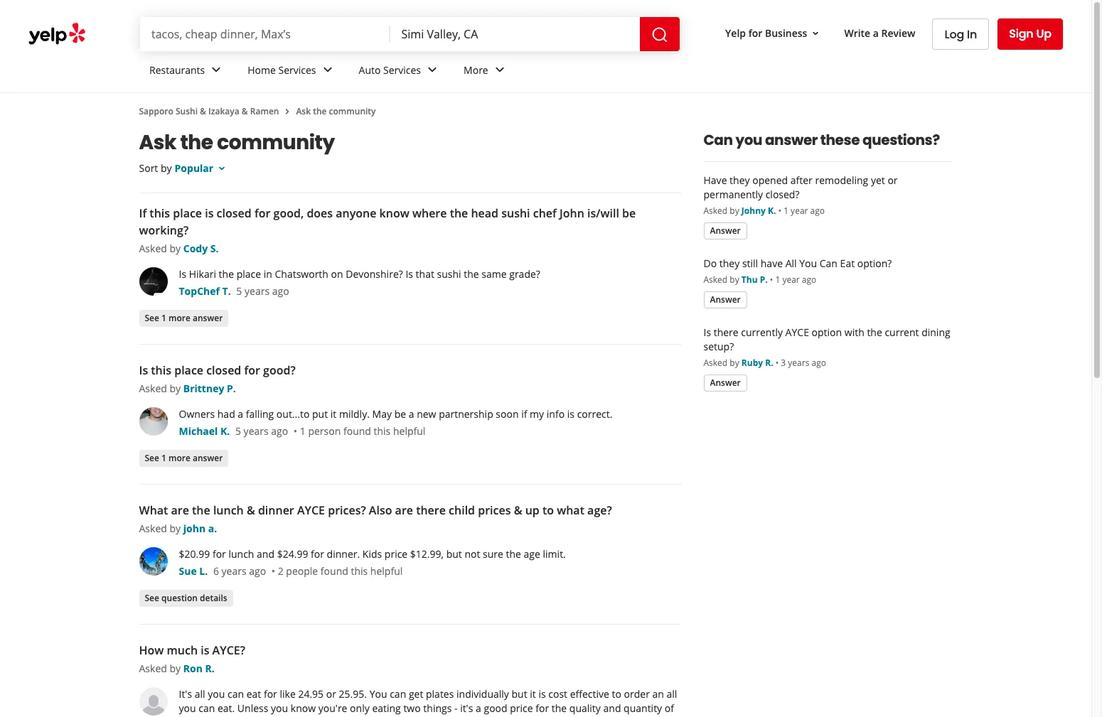 Task type: describe. For each thing, give the bounding box(es) containing it.
may
[[372, 407, 392, 421]]

6
[[213, 565, 219, 578]]

1 vertical spatial ask the community
[[139, 129, 335, 156]]

ago down out...to
[[271, 425, 288, 438]]

p. inside the is this place closed for good? asked by brittney p.
[[227, 382, 236, 395]]

have
[[761, 257, 783, 270]]

same
[[482, 267, 507, 281]]

good
[[484, 702, 507, 715]]

soon
[[496, 407, 519, 421]]

ayce?
[[212, 643, 245, 659]]

1 vertical spatial 5
[[235, 425, 241, 438]]

0 horizontal spatial price
[[385, 548, 408, 561]]

for inside the is this place closed for good? asked by brittney p.
[[244, 363, 260, 378]]

by inside the what are the lunch & dinner ayce prices? also are there child prices & up to what age? asked by john a.
[[170, 522, 181, 536]]

asked down permanently at the top right of page
[[704, 205, 728, 217]]

by down permanently at the top right of page
[[730, 205, 739, 217]]

yelp
[[725, 26, 746, 40]]

ago down have they opened after remodeling yet or permanently closed?
[[810, 205, 825, 217]]

good,
[[273, 206, 304, 221]]

a.
[[208, 522, 217, 536]]

0 vertical spatial answer
[[765, 130, 818, 150]]

by left ruby
[[730, 357, 739, 369]]

or inside it's all you can eat for like 24.95 or 25.95. you can get plates individually but it is cost effective to order an all you can eat. unless you know you're only eating two things - it's a good price for the quality and quantity of what you get.
[[326, 688, 336, 701]]

services for auto services
[[383, 63, 421, 77]]

home services
[[248, 63, 316, 77]]

0 vertical spatial ask
[[296, 105, 311, 117]]

ago left "2"
[[249, 565, 266, 578]]

found for dinner
[[321, 565, 348, 578]]

24 chevron down v2 image
[[319, 61, 336, 79]]

you up eat.
[[208, 688, 225, 701]]

1 horizontal spatial r.
[[765, 357, 773, 369]]

get
[[409, 688, 423, 701]]

sue
[[179, 565, 197, 578]]

ago down is there currently ayce option with the current dining setup? at right top
[[812, 357, 826, 369]]

my
[[530, 407, 544, 421]]

have
[[704, 174, 727, 187]]

asked down setup? at top
[[704, 357, 728, 369]]

asked inside the is this place closed for good? asked by brittney p.
[[139, 382, 167, 395]]

they for still
[[720, 257, 740, 270]]

closed?
[[766, 188, 800, 201]]

2 see from the top
[[145, 452, 159, 464]]

partnership
[[439, 407, 493, 421]]

out...to
[[277, 407, 310, 421]]

yet
[[871, 174, 885, 187]]

this inside if this place is closed for good, does anyone know where the head sushi chef john is/will be working? asked by cody s.
[[150, 206, 170, 221]]

limit.
[[543, 548, 566, 561]]

the right 16 chevron right v2 icon
[[313, 105, 327, 117]]

child
[[449, 503, 475, 518]]

ayce inside the what are the lunch & dinner ayce prices? also are there child prices & up to what age? asked by john a.
[[297, 503, 325, 518]]

anyone
[[336, 206, 377, 221]]

there inside the what are the lunch & dinner ayce prices? also are there child prices & up to what age? asked by john a.
[[416, 503, 446, 518]]

but inside it's all you can eat for like 24.95 or 25.95. you can get plates individually but it is cost effective to order an all you can eat. unless you know you're only eating two things - it's a good price for the quality and quantity of what you get.
[[512, 688, 527, 701]]

2 horizontal spatial can
[[390, 688, 406, 701]]

person
[[308, 425, 341, 438]]

izakaya
[[208, 105, 239, 117]]

1 vertical spatial ask
[[139, 129, 176, 156]]

Find text field
[[151, 26, 379, 42]]

for right eat
[[264, 688, 277, 701]]

& left ramen
[[242, 105, 248, 117]]

option?
[[857, 257, 892, 270]]

0 vertical spatial and
[[257, 548, 275, 561]]

see 1 more answer for closed
[[145, 452, 223, 464]]

thu p. link
[[742, 274, 768, 286]]

the up t. at the top left of the page
[[219, 267, 234, 281]]

mildly.
[[339, 407, 370, 421]]

be inside if this place is closed for good, does anyone know where the head sushi chef john is/will be working? asked by cody s.
[[622, 206, 636, 221]]

$12.99,
[[410, 548, 444, 561]]

sign up link
[[998, 18, 1063, 50]]

topchef
[[179, 284, 220, 298]]

people
[[286, 565, 318, 578]]

the left age
[[506, 548, 521, 561]]

currently
[[741, 326, 783, 339]]

not
[[465, 548, 480, 561]]

to inside the what are the lunch & dinner ayce prices? also are there child prices & up to what age? asked by john a.
[[543, 503, 554, 518]]

business categories element
[[138, 51, 1063, 92]]

age
[[524, 548, 540, 561]]

asked by ruby r.
[[704, 357, 773, 369]]

or inside have they opened after remodeling yet or permanently closed?
[[888, 174, 898, 187]]

for up 6
[[213, 548, 226, 561]]

up
[[525, 503, 540, 518]]

johny k. link
[[742, 205, 776, 217]]

answer for have they opened after remodeling yet or permanently closed?
[[710, 224, 741, 236]]

by left thu
[[730, 274, 739, 286]]

a right write
[[873, 26, 879, 40]]

there inside is there currently ayce option with the current dining setup?
[[714, 326, 739, 339]]

sushi inside if this place is closed for good, does anyone know where the head sushi chef john is/will be working? asked by cody s.
[[502, 206, 530, 221]]

ago down do they still have all you can eat option?
[[802, 274, 817, 286]]

john
[[560, 206, 584, 221]]

sign
[[1009, 26, 1034, 42]]

log in link
[[933, 18, 989, 50]]

s.
[[210, 242, 219, 255]]

24 chevron down v2 image for auto services
[[424, 61, 441, 79]]

answer for do they still have all you can eat option?
[[710, 293, 741, 305]]

$20.99
[[179, 548, 210, 561]]

1 vertical spatial can
[[820, 257, 838, 270]]

info
[[547, 407, 565, 421]]

the inside is there currently ayce option with the current dining setup?
[[867, 326, 882, 339]]

none field near
[[401, 26, 629, 42]]

michael
[[179, 425, 218, 438]]

is right info
[[567, 407, 575, 421]]

$20.99 for lunch and $24.99 for dinner. kids price $12.99, but not sure the age limit.
[[179, 548, 566, 561]]

home
[[248, 63, 276, 77]]

log
[[945, 26, 964, 42]]

0 vertical spatial ask the community
[[296, 105, 376, 117]]

you inside it's all you can eat for like 24.95 or 25.95. you can get plates individually but it is cost effective to order an all you can eat. unless you know you're only eating two things - it's a good price for the quality and quantity of what you get.
[[370, 688, 387, 701]]

is there currently ayce option with the current dining setup?
[[704, 326, 951, 353]]

year for have
[[783, 274, 800, 286]]

you up opened
[[736, 130, 762, 150]]

price inside it's all you can eat for like 24.95 or 25.95. you can get plates individually but it is cost effective to order an all you can eat. unless you know you're only eating two things - it's a good price for the quality and quantity of what you get.
[[510, 702, 533, 715]]

a left new
[[409, 407, 414, 421]]

eat
[[840, 257, 855, 270]]

2 are from the left
[[395, 503, 413, 518]]

for up people
[[311, 548, 324, 561]]

owners had a falling out...to put it mildly. may be a new partnership soon if my info is correct.
[[179, 407, 613, 421]]

1 vertical spatial be
[[394, 407, 406, 421]]

asked down do at the top of page
[[704, 274, 728, 286]]

what
[[139, 503, 168, 518]]

for inside if this place is closed for good, does anyone know where the head sushi chef john is/will be working? asked by cody s.
[[255, 206, 271, 221]]

2
[[278, 565, 284, 578]]

place for is
[[173, 206, 202, 221]]

see question details link
[[139, 590, 233, 607]]

by inside if this place is closed for good, does anyone know where the head sushi chef john is/will be working? asked by cody s.
[[170, 242, 181, 255]]

24.95
[[298, 688, 324, 701]]

restaurants link
[[138, 51, 236, 92]]

closed inside if this place is closed for good, does anyone know where the head sushi chef john is/will be working? asked by cody s.
[[217, 206, 252, 221]]

asked by johny k.
[[704, 205, 776, 217]]

0 horizontal spatial can
[[199, 702, 215, 715]]

1 are from the left
[[171, 503, 189, 518]]

0 vertical spatial can
[[704, 130, 733, 150]]

the inside the what are the lunch & dinner ayce prices? also are there child prices & up to what age? asked by john a.
[[192, 503, 210, 518]]

option
[[812, 326, 842, 339]]

16 chevron down v2 image
[[810, 28, 822, 39]]

michael k.
[[179, 425, 230, 438]]

see for working?
[[145, 312, 159, 324]]

sapporo
[[139, 105, 173, 117]]

ago inside is hikari the place in chatsworth on devonshire? is that sushi the same grade? topchef t. 5 years ago
[[272, 284, 289, 298]]

0 vertical spatial it
[[331, 407, 337, 421]]

permanently
[[704, 188, 763, 201]]

know inside it's all you can eat for like 24.95 or 25.95. you can get plates individually but it is cost effective to order an all you can eat. unless you know you're only eating two things - it's a good price for the quality and quantity of what you get.
[[291, 702, 316, 715]]

put
[[312, 407, 328, 421]]

closed inside the is this place closed for good? asked by brittney p.
[[206, 363, 241, 378]]

none field find
[[151, 26, 379, 42]]

review
[[882, 26, 916, 40]]

16 chevron right v2 image
[[282, 106, 293, 117]]

home services link
[[236, 51, 347, 92]]

3
[[781, 357, 786, 369]]

asked inside the what are the lunch & dinner ayce prices? also are there child prices & up to what age? asked by john a.
[[139, 522, 167, 536]]

you down it's
[[179, 702, 196, 715]]

see 1 more answer link for is
[[139, 310, 229, 327]]

see question details
[[145, 592, 227, 604]]

yelp for business button
[[720, 20, 827, 46]]

the inside it's all you can eat for like 24.95 or 25.95. you can get plates individually but it is cost effective to order an all you can eat. unless you know you're only eating two things - it's a good price for the quality and quantity of what you get.
[[552, 702, 567, 715]]

Near text field
[[401, 26, 629, 42]]

a inside it's all you can eat for like 24.95 or 25.95. you can get plates individually but it is cost effective to order an all you can eat. unless you know you're only eating two things - it's a good price for the quality and quantity of what you get.
[[476, 702, 481, 715]]

5 years ago
[[235, 425, 288, 438]]

0 vertical spatial k.
[[768, 205, 776, 217]]

16 chevron down v2 image
[[216, 163, 228, 174]]

where
[[412, 206, 447, 221]]

sure
[[483, 548, 503, 561]]

john a. link
[[183, 522, 217, 536]]

1 vertical spatial lunch
[[229, 548, 254, 561]]



Task type: vqa. For each thing, say whether or not it's contained in the screenshot.


Task type: locate. For each thing, give the bounding box(es) containing it.
ayce right dinner
[[297, 503, 325, 518]]

for left good?
[[244, 363, 260, 378]]

1 person found this helpful
[[300, 425, 426, 438]]

is
[[179, 267, 186, 281], [406, 267, 413, 281], [704, 326, 711, 339], [139, 363, 148, 378]]

place left in
[[237, 267, 261, 281]]

by inside the is this place closed for good? asked by brittney p.
[[170, 382, 181, 395]]

years right 6
[[222, 565, 246, 578]]

head
[[471, 206, 499, 221]]

1 horizontal spatial be
[[622, 206, 636, 221]]

on
[[331, 267, 343, 281]]

closed up brittney p. link
[[206, 363, 241, 378]]

0 vertical spatial price
[[385, 548, 408, 561]]

ask
[[296, 105, 311, 117], [139, 129, 176, 156]]

you
[[799, 257, 817, 270], [370, 688, 387, 701]]

years down falling
[[244, 425, 269, 438]]

1 vertical spatial r.
[[205, 662, 215, 676]]

1 vertical spatial there
[[416, 503, 446, 518]]

ago down in
[[272, 284, 289, 298]]

see 1 more answer link down michael
[[139, 450, 229, 467]]

5 right t. at the top left of the page
[[236, 284, 242, 298]]

3 years ago
[[781, 357, 826, 369]]

1 more from the top
[[169, 312, 191, 324]]

is inside the is this place closed for good? asked by brittney p.
[[139, 363, 148, 378]]

cody
[[183, 242, 208, 255]]

1 horizontal spatial p.
[[760, 274, 768, 286]]

still
[[742, 257, 758, 270]]

3 see from the top
[[145, 592, 159, 604]]

found for good?
[[343, 425, 371, 438]]

3 24 chevron down v2 image from the left
[[491, 61, 508, 79]]

questions?
[[863, 130, 940, 150]]

it
[[331, 407, 337, 421], [530, 688, 536, 701]]

johny
[[742, 205, 766, 217]]

r. right "ron"
[[205, 662, 215, 676]]

answer
[[710, 224, 741, 236], [710, 293, 741, 305], [710, 377, 741, 389]]

0 vertical spatial you
[[799, 257, 817, 270]]

none field up home
[[151, 26, 379, 42]]

falling
[[246, 407, 274, 421]]

0 vertical spatial be
[[622, 206, 636, 221]]

sushi inside is hikari the place in chatsworth on devonshire? is that sushi the same grade? topchef t. 5 years ago
[[437, 267, 461, 281]]

1 vertical spatial they
[[720, 257, 740, 270]]

1 vertical spatial 1 year ago
[[775, 274, 817, 286]]

5 inside is hikari the place in chatsworth on devonshire? is that sushi the same grade? topchef t. 5 years ago
[[236, 284, 242, 298]]

it right put
[[331, 407, 337, 421]]

1 vertical spatial answer
[[193, 312, 223, 324]]

price right kids
[[385, 548, 408, 561]]

to left the order
[[612, 688, 621, 701]]

new
[[417, 407, 436, 421]]

1 see from the top
[[145, 312, 159, 324]]

or right the yet
[[888, 174, 898, 187]]

none field up more link on the left top
[[401, 26, 629, 42]]

answer down michael k.
[[193, 452, 223, 464]]

& left dinner
[[247, 503, 255, 518]]

1 vertical spatial answer
[[710, 293, 741, 305]]

see for asked
[[145, 592, 159, 604]]

details
[[200, 592, 227, 604]]

2 services from the left
[[383, 63, 421, 77]]

the left same in the top of the page
[[464, 267, 479, 281]]

1 vertical spatial p.
[[227, 382, 236, 395]]

l.
[[199, 565, 208, 578]]

more for is this place closed for good?
[[169, 452, 191, 464]]

order
[[624, 688, 650, 701]]

1 vertical spatial k.
[[220, 425, 230, 438]]

you right all
[[799, 257, 817, 270]]

1 horizontal spatial ask
[[296, 105, 311, 117]]

0 horizontal spatial k.
[[220, 425, 230, 438]]

0 horizontal spatial to
[[543, 503, 554, 518]]

5 right michael k. link
[[235, 425, 241, 438]]

0 vertical spatial community
[[329, 105, 376, 117]]

place up the brittney
[[174, 363, 203, 378]]

eat.
[[218, 702, 235, 715]]

2 vertical spatial answer
[[193, 452, 223, 464]]

get.
[[224, 716, 241, 718]]

owners
[[179, 407, 215, 421]]

age?
[[587, 503, 612, 518]]

asked inside if this place is closed for good, does anyone know where the head sushi chef john is/will be working? asked by cody s.
[[139, 242, 167, 255]]

you down like
[[271, 702, 288, 715]]

k.
[[768, 205, 776, 217], [220, 425, 230, 438]]

it inside it's all you can eat for like 24.95 or 25.95. you can get plates individually but it is cost effective to order an all you can eat. unless you know you're only eating two things - it's a good price for the quality and quantity of what you get.
[[530, 688, 536, 701]]

ayce inside is there currently ayce option with the current dining setup?
[[786, 326, 809, 339]]

1 vertical spatial what
[[179, 716, 202, 718]]

for down cost
[[536, 702, 549, 715]]

asked down what
[[139, 522, 167, 536]]

years inside is hikari the place in chatsworth on devonshire? is that sushi the same grade? topchef t. 5 years ago
[[245, 284, 270, 298]]

what down it's
[[179, 716, 202, 718]]

1 year ago down have they opened after remodeling yet or permanently closed?
[[784, 205, 825, 217]]

and down effective
[[603, 702, 621, 715]]

two
[[404, 702, 421, 715]]

24 chevron down v2 image right more
[[491, 61, 508, 79]]

ayce left option
[[786, 326, 809, 339]]

2 none field from the left
[[401, 26, 629, 42]]

1 horizontal spatial are
[[395, 503, 413, 518]]

0 horizontal spatial can
[[704, 130, 733, 150]]

see 1 more answer for is
[[145, 312, 223, 324]]

closed
[[217, 206, 252, 221], [206, 363, 241, 378]]

lunch inside the what are the lunch & dinner ayce prices? also are there child prices & up to what age? asked by john a.
[[213, 503, 244, 518]]

place inside the is this place closed for good? asked by brittney p.
[[174, 363, 203, 378]]

helpful for dinner
[[370, 565, 403, 578]]

a
[[873, 26, 879, 40], [238, 407, 243, 421], [409, 407, 414, 421], [476, 702, 481, 715]]

t.
[[222, 284, 231, 298]]

quantity
[[624, 702, 662, 715]]

is inside is there currently ayce option with the current dining setup?
[[704, 326, 711, 339]]

all right "an"
[[667, 688, 677, 701]]

a right had at the bottom left
[[238, 407, 243, 421]]

0 vertical spatial ayce
[[786, 326, 809, 339]]

asked inside how much is ayce? asked by ron r.
[[139, 662, 167, 676]]

what left age?
[[557, 503, 585, 518]]

3 answer from the top
[[710, 377, 741, 389]]

1 horizontal spatial know
[[379, 206, 409, 221]]

is left cost
[[539, 688, 546, 701]]

0 horizontal spatial you
[[370, 688, 387, 701]]

0 horizontal spatial all
[[195, 688, 205, 701]]

they up permanently at the top right of page
[[730, 174, 750, 187]]

popular
[[175, 161, 213, 175]]

24 chevron down v2 image inside the auto services link
[[424, 61, 441, 79]]

1 see 1 more answer link from the top
[[139, 310, 229, 327]]

ask up "sort by"
[[139, 129, 176, 156]]

2 see 1 more answer link from the top
[[139, 450, 229, 467]]

is hikari the place in chatsworth on devonshire? is that sushi the same grade? topchef t. 5 years ago
[[179, 267, 540, 298]]

24 chevron down v2 image right the "auto services"
[[424, 61, 441, 79]]

can up have
[[704, 130, 733, 150]]

sushi
[[502, 206, 530, 221], [437, 267, 461, 281]]

1 vertical spatial ayce
[[297, 503, 325, 518]]

they inside have they opened after remodeling yet or permanently closed?
[[730, 174, 750, 187]]

they for opened
[[730, 174, 750, 187]]

2 all from the left
[[667, 688, 677, 701]]

0 vertical spatial more
[[169, 312, 191, 324]]

can left get
[[390, 688, 406, 701]]

quality
[[570, 702, 601, 715]]

24 chevron down v2 image for restaurants
[[208, 61, 225, 79]]

1 services from the left
[[278, 63, 316, 77]]

2 see 1 more answer from the top
[[145, 452, 223, 464]]

1 horizontal spatial to
[[612, 688, 621, 701]]

helpful for good?
[[393, 425, 426, 438]]

years for 6 years ago
[[222, 565, 246, 578]]

is for ayce
[[704, 326, 711, 339]]

p. right thu
[[760, 274, 768, 286]]

see inside see question details link
[[145, 592, 159, 604]]

what are the lunch & dinner ayce prices? also are there child prices & up to what age? asked by john a.
[[139, 503, 612, 536]]

3 answer link from the top
[[704, 375, 747, 392]]

1 vertical spatial know
[[291, 702, 316, 715]]

by inside how much is ayce? asked by ron r.
[[170, 662, 181, 676]]

grade?
[[509, 267, 540, 281]]

all
[[786, 257, 797, 270]]

2 vertical spatial see
[[145, 592, 159, 604]]

1 vertical spatial helpful
[[370, 565, 403, 578]]

it's all you can eat for like 24.95 or 25.95. you can get plates individually but it is cost effective to order an all you can eat. unless you know you're only eating two things - it's a good price for the quality and quantity of what you get.
[[179, 688, 677, 718]]

community down 16 chevron right v2 icon
[[217, 129, 335, 156]]

0 horizontal spatial services
[[278, 63, 316, 77]]

1 vertical spatial place
[[237, 267, 261, 281]]

services left 24 chevron down v2 icon in the left of the page
[[278, 63, 316, 77]]

1 horizontal spatial can
[[228, 688, 244, 701]]

0 vertical spatial see
[[145, 312, 159, 324]]

popular button
[[175, 161, 228, 175]]

is
[[205, 206, 214, 221], [567, 407, 575, 421], [201, 643, 209, 659], [539, 688, 546, 701]]

0 vertical spatial lunch
[[213, 503, 244, 518]]

if
[[521, 407, 527, 421]]

1 horizontal spatial what
[[557, 503, 585, 518]]

0 vertical spatial know
[[379, 206, 409, 221]]

restaurants
[[149, 63, 205, 77]]

2 vertical spatial answer link
[[704, 375, 747, 392]]

by right sort
[[161, 161, 172, 175]]

0 horizontal spatial be
[[394, 407, 406, 421]]

question
[[161, 592, 198, 604]]

price right good
[[510, 702, 533, 715]]

these
[[821, 130, 860, 150]]

1 horizontal spatial there
[[714, 326, 739, 339]]

1 vertical spatial it
[[530, 688, 536, 701]]

all right it's
[[195, 688, 205, 701]]

answer link down asked by thu p.
[[704, 292, 747, 309]]

1 vertical spatial see 1 more answer link
[[139, 450, 229, 467]]

1 see 1 more answer from the top
[[145, 312, 223, 324]]

see
[[145, 312, 159, 324], [145, 452, 159, 464], [145, 592, 159, 604]]

0 horizontal spatial what
[[179, 716, 202, 718]]

0 vertical spatial closed
[[217, 206, 252, 221]]

0 vertical spatial there
[[714, 326, 739, 339]]

you up the 'eating'
[[370, 688, 387, 701]]

& right sushi
[[200, 105, 206, 117]]

a right it's
[[476, 702, 481, 715]]

yelp for business
[[725, 26, 807, 40]]

1 horizontal spatial 24 chevron down v2 image
[[424, 61, 441, 79]]

with
[[845, 326, 865, 339]]

1 vertical spatial and
[[603, 702, 621, 715]]

1 horizontal spatial it
[[530, 688, 536, 701]]

1 vertical spatial to
[[612, 688, 621, 701]]

1 horizontal spatial ayce
[[786, 326, 809, 339]]

answer down topchef t. link
[[193, 312, 223, 324]]

closed up s.
[[217, 206, 252, 221]]

do
[[704, 257, 717, 270]]

this
[[150, 206, 170, 221], [151, 363, 171, 378], [374, 425, 391, 438], [351, 565, 368, 578]]

1 horizontal spatial none field
[[401, 26, 629, 42]]

0 vertical spatial what
[[557, 503, 585, 518]]

1 all from the left
[[195, 688, 205, 701]]

2 answer link from the top
[[704, 292, 747, 309]]

the inside if this place is closed for good, does anyone know where the head sushi chef john is/will be working? asked by cody s.
[[450, 206, 468, 221]]

does
[[307, 206, 333, 221]]

1 answer link from the top
[[704, 223, 747, 240]]

k. down had at the bottom left
[[220, 425, 230, 438]]

is up s.
[[205, 206, 214, 221]]

0 horizontal spatial r.
[[205, 662, 215, 676]]

0 vertical spatial year
[[791, 205, 808, 217]]

answer link for do they still have all you can eat option?
[[704, 292, 747, 309]]

chatsworth
[[275, 267, 328, 281]]

is inside if this place is closed for good, does anyone know where the head sushi chef john is/will be working? asked by cody s.
[[205, 206, 214, 221]]

write a review
[[844, 26, 916, 40]]

year for after
[[791, 205, 808, 217]]

24 chevron down v2 image
[[208, 61, 225, 79], [424, 61, 441, 79], [491, 61, 508, 79]]

0 vertical spatial 1 year ago
[[784, 205, 825, 217]]

is for closed
[[139, 363, 148, 378]]

0 horizontal spatial know
[[291, 702, 316, 715]]

unless
[[237, 702, 268, 715]]

john
[[183, 522, 206, 536]]

or up you're
[[326, 688, 336, 701]]

2 vertical spatial place
[[174, 363, 203, 378]]

but
[[446, 548, 462, 561], [512, 688, 527, 701]]

the up john a. link
[[192, 503, 210, 518]]

0 horizontal spatial there
[[416, 503, 446, 518]]

there left child
[[416, 503, 446, 518]]

24 chevron down v2 image inside restaurants link
[[208, 61, 225, 79]]

more for if this place is closed for good, does anyone know where the head sushi chef john is/will be working?
[[169, 312, 191, 324]]

None field
[[151, 26, 379, 42], [401, 26, 629, 42]]

for inside 'yelp for business' button
[[749, 26, 763, 40]]

working?
[[139, 223, 189, 238]]

by left "ron"
[[170, 662, 181, 676]]

1 vertical spatial see
[[145, 452, 159, 464]]

helpful down the $20.99 for lunch and $24.99 for dinner. kids price $12.99, but not sure the age limit.
[[370, 565, 403, 578]]

2 24 chevron down v2 image from the left
[[424, 61, 441, 79]]

and inside it's all you can eat for like 24.95 or 25.95. you can get plates individually but it is cost effective to order an all you can eat. unless you know you're only eating two things - it's a good price for the quality and quantity of what you get.
[[603, 702, 621, 715]]

0 vertical spatial they
[[730, 174, 750, 187]]

what inside it's all you can eat for like 24.95 or 25.95. you can get plates individually but it is cost effective to order an all you can eat. unless you know you're only eating two things - it's a good price for the quality and quantity of what you get.
[[179, 716, 202, 718]]

the up the popular
[[180, 129, 213, 156]]

ago
[[810, 205, 825, 217], [802, 274, 817, 286], [272, 284, 289, 298], [812, 357, 826, 369], [271, 425, 288, 438], [249, 565, 266, 578]]

is inside how much is ayce? asked by ron r.
[[201, 643, 209, 659]]

1 vertical spatial community
[[217, 129, 335, 156]]

good?
[[263, 363, 296, 378]]

1 vertical spatial sushi
[[437, 267, 461, 281]]

place inside if this place is closed for good, does anyone know where the head sushi chef john is/will be working? asked by cody s.
[[173, 206, 202, 221]]

0 horizontal spatial it
[[331, 407, 337, 421]]

year down all
[[783, 274, 800, 286]]

1 vertical spatial closed
[[206, 363, 241, 378]]

1 answer from the top
[[710, 224, 741, 236]]

1 24 chevron down v2 image from the left
[[208, 61, 225, 79]]

years for 3 years ago
[[788, 357, 810, 369]]

0 vertical spatial answer link
[[704, 223, 747, 240]]

1 horizontal spatial you
[[799, 257, 817, 270]]

found down mildly.
[[343, 425, 371, 438]]

found down dinner.
[[321, 565, 348, 578]]

0 vertical spatial see 1 more answer link
[[139, 310, 229, 327]]

can left eat on the top
[[820, 257, 838, 270]]

effective
[[570, 688, 609, 701]]

1 horizontal spatial k.
[[768, 205, 776, 217]]

answer for is this place closed for good?
[[193, 452, 223, 464]]

years for 5 years ago
[[244, 425, 269, 438]]

0 horizontal spatial are
[[171, 503, 189, 518]]

write a review link
[[839, 20, 921, 46]]

is inside it's all you can eat for like 24.95 or 25.95. you can get plates individually but it is cost effective to order an all you can eat. unless you know you're only eating two things - it's a good price for the quality and quantity of what you get.
[[539, 688, 546, 701]]

be
[[622, 206, 636, 221], [394, 407, 406, 421]]

24 chevron down v2 image for more
[[491, 61, 508, 79]]

answer
[[765, 130, 818, 150], [193, 312, 223, 324], [193, 452, 223, 464]]

0 vertical spatial but
[[446, 548, 462, 561]]

see 1 more answer link
[[139, 310, 229, 327], [139, 450, 229, 467]]

r. left 3
[[765, 357, 773, 369]]

more link
[[452, 51, 520, 92]]

0 vertical spatial 5
[[236, 284, 242, 298]]

1 year ago
[[784, 205, 825, 217], [775, 274, 817, 286]]

1 vertical spatial more
[[169, 452, 191, 464]]

place inside is hikari the place in chatsworth on devonshire? is that sushi the same grade? topchef t. 5 years ago
[[237, 267, 261, 281]]

have they opened after remodeling yet or permanently closed?
[[704, 174, 898, 201]]

remodeling
[[815, 174, 869, 187]]

do they still have all you can eat option?
[[704, 257, 892, 270]]

in
[[967, 26, 977, 42]]

0 vertical spatial r.
[[765, 357, 773, 369]]

1 horizontal spatial price
[[510, 702, 533, 715]]

of
[[665, 702, 674, 715]]

1 none field from the left
[[151, 26, 379, 42]]

ron
[[183, 662, 203, 676]]

2 horizontal spatial 24 chevron down v2 image
[[491, 61, 508, 79]]

0 horizontal spatial none field
[[151, 26, 379, 42]]

this inside the is this place closed for good? asked by brittney p.
[[151, 363, 171, 378]]

24 chevron down v2 image right restaurants
[[208, 61, 225, 79]]

answer down asked by ruby r.
[[710, 377, 741, 389]]

1 horizontal spatial sushi
[[502, 206, 530, 221]]

see 1 more answer link for closed
[[139, 450, 229, 467]]

see 1 more answer down topchef
[[145, 312, 223, 324]]

they up asked by thu p.
[[720, 257, 740, 270]]

ramen
[[250, 105, 279, 117]]

year down closed?
[[791, 205, 808, 217]]

1 year ago for remodeling
[[784, 205, 825, 217]]

sushi
[[176, 105, 198, 117]]

you're
[[318, 702, 347, 715]]

see 1 more answer down michael
[[145, 452, 223, 464]]

is for place
[[179, 267, 186, 281]]

1 year ago down do they still have all you can eat option?
[[775, 274, 817, 286]]

asked left the brittney
[[139, 382, 167, 395]]

2 answer from the top
[[710, 293, 741, 305]]

by left john
[[170, 522, 181, 536]]

answer for is there currently ayce option with the current dining setup?
[[710, 377, 741, 389]]

1 year ago for all
[[775, 274, 817, 286]]

but right individually
[[512, 688, 527, 701]]

ask the community down 24 chevron down v2 icon in the left of the page
[[296, 105, 376, 117]]

place for closed
[[174, 363, 203, 378]]

answer link for have they opened after remodeling yet or permanently closed?
[[704, 223, 747, 240]]

what inside the what are the lunch & dinner ayce prices? also are there child prices & up to what age? asked by john a.
[[557, 503, 585, 518]]

2 more from the top
[[169, 452, 191, 464]]

0 horizontal spatial p.
[[227, 382, 236, 395]]

the left head
[[450, 206, 468, 221]]

0 vertical spatial see 1 more answer
[[145, 312, 223, 324]]

brittney
[[183, 382, 224, 395]]

much
[[167, 643, 198, 659]]

there up setup? at top
[[714, 326, 739, 339]]

ron r. link
[[183, 662, 215, 676]]

lunch up a.
[[213, 503, 244, 518]]

to inside it's all you can eat for like 24.95 or 25.95. you can get plates individually but it is cost effective to order an all you can eat. unless you know you're only eating two things - it's a good price for the quality and quantity of what you get.
[[612, 688, 621, 701]]

you down eat.
[[204, 716, 221, 718]]

0 vertical spatial or
[[888, 174, 898, 187]]

1 vertical spatial found
[[321, 565, 348, 578]]

see 1 more answer
[[145, 312, 223, 324], [145, 452, 223, 464]]

answer link down asked by ruby r.
[[704, 375, 747, 392]]

0 vertical spatial p.
[[760, 274, 768, 286]]

25.95.
[[339, 688, 367, 701]]

by left cody
[[170, 242, 181, 255]]

community
[[329, 105, 376, 117], [217, 129, 335, 156]]

it left cost
[[530, 688, 536, 701]]

1 horizontal spatial services
[[383, 63, 421, 77]]

1 horizontal spatial all
[[667, 688, 677, 701]]

0 horizontal spatial sushi
[[437, 267, 461, 281]]

dinner.
[[327, 548, 360, 561]]

know inside if this place is closed for good, does anyone know where the head sushi chef john is/will be working? asked by cody s.
[[379, 206, 409, 221]]

place up working?
[[173, 206, 202, 221]]

services
[[278, 63, 316, 77], [383, 63, 421, 77]]

search image
[[651, 26, 669, 43]]

0 horizontal spatial ayce
[[297, 503, 325, 518]]

it's
[[460, 702, 473, 715]]

up
[[1036, 26, 1052, 42]]

0 horizontal spatial but
[[446, 548, 462, 561]]

None search field
[[140, 17, 683, 51]]

24 chevron down v2 image inside more link
[[491, 61, 508, 79]]

answer for if this place is closed for good, does anyone know where the head sushi chef john is/will be working?
[[193, 312, 223, 324]]

1 vertical spatial but
[[512, 688, 527, 701]]

be right may
[[394, 407, 406, 421]]

0 vertical spatial found
[[343, 425, 371, 438]]

be right 'is/will'
[[622, 206, 636, 221]]

& left up
[[514, 503, 522, 518]]

answer link for is there currently ayce option with the current dining setup?
[[704, 375, 747, 392]]

r. inside how much is ayce? asked by ron r.
[[205, 662, 215, 676]]

0 vertical spatial helpful
[[393, 425, 426, 438]]

know down 24.95
[[291, 702, 316, 715]]

setup?
[[704, 340, 734, 353]]

services for home services
[[278, 63, 316, 77]]



